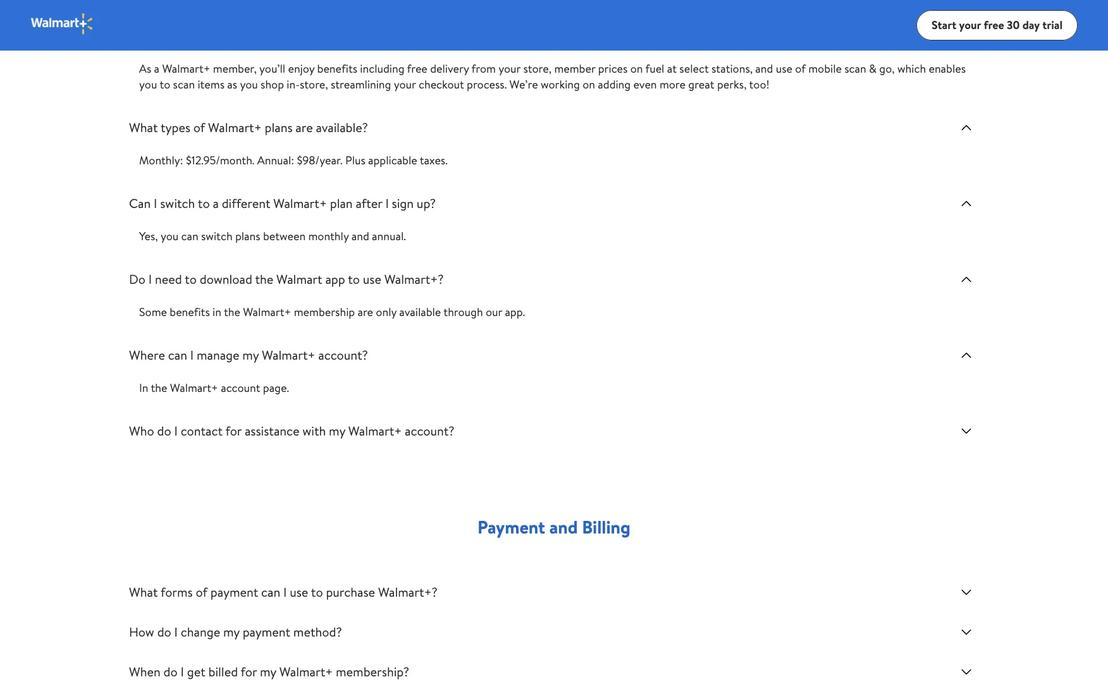 Task type: vqa. For each thing, say whether or not it's contained in the screenshot.
HOW DO YOU WANT YOUR ITEMS? on the left of the page
no



Task type: describe. For each thing, give the bounding box(es) containing it.
0 horizontal spatial switch
[[160, 195, 195, 212]]

1 horizontal spatial use
[[363, 271, 381, 288]]

my right with
[[329, 423, 345, 440]]

at
[[667, 61, 677, 77]]

walmart+ up page.
[[262, 347, 315, 364]]

0 horizontal spatial are
[[296, 119, 313, 136]]

your inside the start your free 30 day trial button
[[959, 17, 981, 33]]

can i switch to a different walmart+ plan after i sign up? image
[[959, 196, 974, 211]]

mobile
[[809, 61, 842, 77]]

go,
[[880, 61, 895, 77]]

1 vertical spatial the
[[224, 304, 240, 320]]

walmart+ up between
[[274, 195, 327, 212]]

method?
[[293, 624, 342, 641]]

30
[[1007, 17, 1020, 33]]

walmart+ down manage
[[170, 380, 218, 396]]

1 vertical spatial for
[[241, 664, 257, 681]]

my right change
[[223, 624, 240, 641]]

fuel
[[646, 61, 665, 77]]

do i need to download the walmart app to use walmart+?
[[129, 271, 444, 288]]

1 vertical spatial walmart+?
[[378, 584, 438, 601]]

member,
[[213, 61, 257, 77]]

0 vertical spatial the
[[255, 271, 273, 288]]

walmart
[[277, 271, 322, 288]]

who
[[129, 423, 154, 440]]

in the walmart+ account page.
[[139, 380, 289, 396]]

what is included in a walmart+ plan? image
[[959, 28, 974, 44]]

payment and billing
[[478, 515, 631, 540]]

to left the different
[[198, 195, 210, 212]]

process.
[[467, 77, 507, 92]]

how
[[129, 624, 154, 641]]

you'll
[[259, 61, 285, 77]]

enjoy
[[288, 61, 315, 77]]

how do i change my payment method? image
[[959, 625, 974, 640]]

manage
[[197, 347, 239, 364]]

what forms of payment can i use to purchase walmart+?
[[129, 584, 438, 601]]

free inside as a walmart+ member, you'll enjoy benefits including free delivery from your store, member prices on fuel at select stations, and use of mobile scan & go, which enables you to scan items as you shop in-store, streamlining your checkout process. we're working on adding even more great perks, too!
[[407, 61, 428, 77]]

plans for switch
[[235, 228, 260, 244]]

enables
[[929, 61, 966, 77]]

what types of walmart+ plans are available? image
[[959, 120, 974, 135]]

membership?
[[336, 664, 409, 681]]

what for what types of walmart+ plans are available?
[[129, 119, 158, 136]]

where can i manage my walmart+ account?
[[129, 347, 368, 364]]

0 horizontal spatial account?
[[318, 347, 368, 364]]

1 horizontal spatial you
[[161, 228, 179, 244]]

0 horizontal spatial on
[[583, 77, 595, 92]]

more
[[660, 77, 686, 92]]

monthly:
[[139, 152, 183, 168]]

account
[[221, 380, 260, 396]]

0 horizontal spatial benefits
[[170, 304, 210, 320]]

billed
[[208, 664, 238, 681]]

1 vertical spatial and
[[352, 228, 369, 244]]

of for what forms of payment can i use to purchase walmart+?
[[196, 584, 208, 601]]

as
[[139, 61, 151, 77]]

day
[[1023, 17, 1040, 33]]

1 vertical spatial can
[[168, 347, 187, 364]]

2 vertical spatial and
[[550, 515, 578, 540]]

2 vertical spatial use
[[290, 584, 308, 601]]

sign
[[392, 195, 414, 212]]

taxes.
[[420, 152, 448, 168]]

0 vertical spatial walmart+?
[[384, 271, 444, 288]]

monthly: $12.95/month. annual: $98/year. plus applicable taxes.
[[139, 152, 448, 168]]

items
[[198, 77, 225, 92]]

when do i get billed for my walmart+ membership? image
[[959, 665, 974, 680]]

between
[[263, 228, 306, 244]]

1 vertical spatial a
[[213, 195, 219, 212]]

do
[[129, 271, 145, 288]]

&
[[869, 61, 877, 77]]

types
[[161, 119, 190, 136]]

in
[[213, 304, 221, 320]]

do for how
[[157, 624, 171, 641]]

annual:
[[257, 152, 294, 168]]

1 horizontal spatial on
[[631, 61, 643, 77]]

of for what types of walmart+ plans are available?
[[193, 119, 205, 136]]

we're
[[510, 77, 538, 92]]

which
[[898, 61, 926, 77]]

my right manage
[[243, 347, 259, 364]]

with
[[303, 423, 326, 440]]

only
[[376, 304, 397, 320]]

membership
[[294, 304, 355, 320]]

what types of walmart+ plans are available?
[[129, 119, 368, 136]]

use inside as a walmart+ member, you'll enjoy benefits including free delivery from your store, member prices on fuel at select stations, and use of mobile scan & go, which enables you to scan items as you shop in-store, streamlining your checkout process. we're working on adding even more great perks, too!
[[776, 61, 793, 77]]

assistance
[[245, 423, 300, 440]]

free inside button
[[984, 17, 1005, 33]]

stations,
[[712, 61, 753, 77]]

page.
[[263, 380, 289, 396]]

different
[[222, 195, 271, 212]]

0 horizontal spatial store,
[[300, 77, 328, 92]]

up?
[[417, 195, 436, 212]]

start your free 30 day trial button
[[917, 10, 1078, 40]]

plus
[[345, 152, 366, 168]]

contact
[[181, 423, 223, 440]]

annual.
[[372, 228, 406, 244]]

as a walmart+ member, you'll enjoy benefits including free delivery from your store, member prices on fuel at select stations, and use of mobile scan & go, which enables you to scan items as you shop in-store, streamlining your checkout process. we're working on adding even more great perks, too!
[[139, 61, 966, 92]]

2 vertical spatial can
[[261, 584, 280, 601]]

start your free 30 day trial
[[932, 17, 1063, 33]]

even
[[634, 77, 657, 92]]

when do i get billed for my walmart+ membership?
[[129, 664, 409, 681]]

download
[[200, 271, 252, 288]]

shop
[[261, 77, 284, 92]]

streamlining
[[331, 77, 391, 92]]



Task type: locate. For each thing, give the bounding box(es) containing it.
when
[[129, 664, 161, 681]]

walmart+ down method?
[[279, 664, 333, 681]]

1 horizontal spatial store,
[[523, 61, 552, 77]]

1 vertical spatial free
[[407, 61, 428, 77]]

you left items
[[139, 77, 157, 92]]

change
[[181, 624, 220, 641]]

1 horizontal spatial the
[[224, 304, 240, 320]]

0 vertical spatial benefits
[[317, 61, 357, 77]]

of right forms
[[196, 584, 208, 601]]

can i switch to a different walmart+ plan after i sign up?
[[129, 195, 436, 212]]

to
[[160, 77, 170, 92], [198, 195, 210, 212], [185, 271, 197, 288], [348, 271, 360, 288], [311, 584, 323, 601]]

and
[[756, 61, 773, 77], [352, 228, 369, 244], [550, 515, 578, 540]]

a inside as a walmart+ member, you'll enjoy benefits including free delivery from your store, member prices on fuel at select stations, and use of mobile scan & go, which enables you to scan items as you shop in-store, streamlining your checkout process. we're working on adding even more great perks, too!
[[154, 61, 159, 77]]

walmart+ right with
[[348, 423, 402, 440]]

your right from
[[499, 61, 521, 77]]

how do i change my payment method?
[[129, 624, 342, 641]]

can right where
[[168, 347, 187, 364]]

including
[[360, 61, 405, 77]]

do right who
[[157, 423, 171, 440]]

0 vertical spatial free
[[984, 17, 1005, 33]]

2 vertical spatial of
[[196, 584, 208, 601]]

1 horizontal spatial switch
[[201, 228, 233, 244]]

available
[[399, 304, 441, 320]]

you right 'as'
[[240, 77, 258, 92]]

use up method?
[[290, 584, 308, 601]]

2 horizontal spatial and
[[756, 61, 773, 77]]

1 horizontal spatial your
[[499, 61, 521, 77]]

switch
[[160, 195, 195, 212], [201, 228, 233, 244]]

my right the "billed" at the left
[[260, 664, 276, 681]]

plan
[[330, 195, 353, 212]]

and left billing
[[550, 515, 578, 540]]

1 vertical spatial use
[[363, 271, 381, 288]]

2 vertical spatial do
[[164, 664, 178, 681]]

store, left the member
[[523, 61, 552, 77]]

0 horizontal spatial and
[[352, 228, 369, 244]]

walmart+
[[162, 61, 210, 77], [208, 119, 262, 136], [274, 195, 327, 212], [243, 304, 291, 320], [262, 347, 315, 364], [170, 380, 218, 396], [348, 423, 402, 440], [279, 664, 333, 681]]

yes, you can switch plans between monthly and annual.
[[139, 228, 406, 244]]

1 vertical spatial plans
[[235, 228, 260, 244]]

use
[[776, 61, 793, 77], [363, 271, 381, 288], [290, 584, 308, 601]]

0 vertical spatial and
[[756, 61, 773, 77]]

delivery
[[430, 61, 469, 77]]

0 vertical spatial payment
[[211, 584, 258, 601]]

benefits inside as a walmart+ member, you'll enjoy benefits including free delivery from your store, member prices on fuel at select stations, and use of mobile scan & go, which enables you to scan items as you shop in-store, streamlining your checkout process. we're working on adding even more great perks, too!
[[317, 61, 357, 77]]

what for what forms of payment can i use to purchase walmart+?
[[129, 584, 158, 601]]

0 horizontal spatial plans
[[235, 228, 260, 244]]

1 what from the top
[[129, 119, 158, 136]]

trial
[[1043, 17, 1063, 33]]

where
[[129, 347, 165, 364]]

0 horizontal spatial use
[[290, 584, 308, 601]]

0 vertical spatial use
[[776, 61, 793, 77]]

for right the "billed" at the left
[[241, 664, 257, 681]]

start
[[932, 17, 957, 33]]

free left 30
[[984, 17, 1005, 33]]

1 vertical spatial of
[[193, 119, 205, 136]]

and right stations,
[[756, 61, 773, 77]]

perks,
[[717, 77, 747, 92]]

prices
[[598, 61, 628, 77]]

available?
[[316, 119, 368, 136]]

scan left items
[[173, 77, 195, 92]]

2 horizontal spatial your
[[959, 17, 981, 33]]

your
[[959, 17, 981, 33], [499, 61, 521, 77], [394, 77, 416, 92]]

too!
[[749, 77, 770, 92]]

get
[[187, 664, 205, 681]]

walmart+ right as
[[162, 61, 210, 77]]

plans up the annual:
[[265, 119, 293, 136]]

adding
[[598, 77, 631, 92]]

what left forms
[[129, 584, 158, 601]]

1 horizontal spatial and
[[550, 515, 578, 540]]

walmart+ up $12.95/month.
[[208, 119, 262, 136]]

do i need to download the walmart app to use walmart+? image
[[959, 272, 974, 287]]

great
[[689, 77, 715, 92]]

after
[[356, 195, 383, 212]]

use right too!
[[776, 61, 793, 77]]

select
[[680, 61, 709, 77]]

a right as
[[154, 61, 159, 77]]

are
[[296, 119, 313, 136], [358, 304, 373, 320]]

our
[[486, 304, 502, 320]]

2 horizontal spatial the
[[255, 271, 273, 288]]

from
[[472, 61, 496, 77]]

0 vertical spatial do
[[157, 423, 171, 440]]

walmart+? right purchase
[[378, 584, 438, 601]]

who do i contact for assistance with my walmart+ account? image
[[959, 424, 974, 439]]

some
[[139, 304, 167, 320]]

you right yes,
[[161, 228, 179, 244]]

switch right can
[[160, 195, 195, 212]]

what forms of payment can i use to purchase walmart+? image
[[959, 585, 974, 600]]

store, right "shop"
[[300, 77, 328, 92]]

to right need
[[185, 271, 197, 288]]

store,
[[523, 61, 552, 77], [300, 77, 328, 92]]

scan
[[845, 61, 867, 77], [173, 77, 195, 92]]

on left adding
[[583, 77, 595, 92]]

1 horizontal spatial free
[[984, 17, 1005, 33]]

payment up how do i change my payment method?
[[211, 584, 258, 601]]

1 horizontal spatial account?
[[405, 423, 455, 440]]

in-
[[287, 77, 300, 92]]

for right contact
[[226, 423, 242, 440]]

1 vertical spatial payment
[[243, 624, 290, 641]]

0 vertical spatial can
[[181, 228, 199, 244]]

forms
[[161, 584, 193, 601]]

0 horizontal spatial scan
[[173, 77, 195, 92]]

in
[[139, 380, 148, 396]]

of right types
[[193, 119, 205, 136]]

on left fuel
[[631, 61, 643, 77]]

where can i manage my walmart+ account? image
[[959, 348, 974, 363]]

do for who
[[157, 423, 171, 440]]

walmart+? up available on the top of the page
[[384, 271, 444, 288]]

plans
[[265, 119, 293, 136], [235, 228, 260, 244]]

$12.95/month.
[[186, 152, 255, 168]]

yes,
[[139, 228, 158, 244]]

to right app
[[348, 271, 360, 288]]

1 horizontal spatial scan
[[845, 61, 867, 77]]

account?
[[318, 347, 368, 364], [405, 423, 455, 440]]

scan left &
[[845, 61, 867, 77]]

1 horizontal spatial plans
[[265, 119, 293, 136]]

monthly
[[308, 228, 349, 244]]

purchase
[[326, 584, 375, 601]]

1 vertical spatial what
[[129, 584, 158, 601]]

0 horizontal spatial the
[[151, 380, 167, 396]]

your right start
[[959, 17, 981, 33]]

of
[[795, 61, 806, 77], [193, 119, 205, 136], [196, 584, 208, 601]]

0 horizontal spatial free
[[407, 61, 428, 77]]

can
[[129, 195, 151, 212]]

a left the different
[[213, 195, 219, 212]]

who do i contact for assistance with my walmart+ account?
[[129, 423, 455, 440]]

of inside as a walmart+ member, you'll enjoy benefits including free delivery from your store, member prices on fuel at select stations, and use of mobile scan & go, which enables you to scan items as you shop in-store, streamlining your checkout process. we're working on adding even more great perks, too!
[[795, 61, 806, 77]]

1 vertical spatial benefits
[[170, 304, 210, 320]]

my
[[243, 347, 259, 364], [329, 423, 345, 440], [223, 624, 240, 641], [260, 664, 276, 681]]

$98/year.
[[297, 152, 343, 168]]

to inside as a walmart+ member, you'll enjoy benefits including free delivery from your store, member prices on fuel at select stations, and use of mobile scan & go, which enables you to scan items as you shop in-store, streamlining your checkout process. we're working on adding even more great perks, too!
[[160, 77, 170, 92]]

working
[[541, 77, 580, 92]]

and left annual.
[[352, 228, 369, 244]]

0 horizontal spatial a
[[154, 61, 159, 77]]

benefits
[[317, 61, 357, 77], [170, 304, 210, 320]]

1 vertical spatial account?
[[405, 423, 455, 440]]

can
[[181, 228, 199, 244], [168, 347, 187, 364], [261, 584, 280, 601]]

need
[[155, 271, 182, 288]]

do right how
[[157, 624, 171, 641]]

0 vertical spatial are
[[296, 119, 313, 136]]

plans for walmart+
[[265, 119, 293, 136]]

2 horizontal spatial use
[[776, 61, 793, 77]]

0 vertical spatial switch
[[160, 195, 195, 212]]

walmart+ down do i need to download the walmart app to use walmart+?
[[243, 304, 291, 320]]

payment
[[211, 584, 258, 601], [243, 624, 290, 641]]

2 horizontal spatial you
[[240, 77, 258, 92]]

can up how do i change my payment method?
[[261, 584, 280, 601]]

what left types
[[129, 119, 158, 136]]

0 vertical spatial account?
[[318, 347, 368, 364]]

of left "mobile"
[[795, 61, 806, 77]]

payment
[[478, 515, 545, 540]]

1 vertical spatial switch
[[201, 228, 233, 244]]

to right as
[[160, 77, 170, 92]]

some benefits in the walmart+ membership are only available through our app.
[[139, 304, 525, 320]]

billing
[[582, 515, 631, 540]]

use up only
[[363, 271, 381, 288]]

app.
[[505, 304, 525, 320]]

0 horizontal spatial you
[[139, 77, 157, 92]]

walmart+?
[[384, 271, 444, 288], [378, 584, 438, 601]]

payment up when do i get billed for my walmart+ membership?
[[243, 624, 290, 641]]

i
[[154, 195, 157, 212], [386, 195, 389, 212], [149, 271, 152, 288], [190, 347, 194, 364], [174, 423, 178, 440], [283, 584, 287, 601], [174, 624, 178, 641], [181, 664, 184, 681]]

switch up download
[[201, 228, 233, 244]]

1 horizontal spatial are
[[358, 304, 373, 320]]

the right in
[[224, 304, 240, 320]]

0 vertical spatial of
[[795, 61, 806, 77]]

0 vertical spatial what
[[129, 119, 158, 136]]

plans down the different
[[235, 228, 260, 244]]

1 vertical spatial do
[[157, 624, 171, 641]]

1 horizontal spatial benefits
[[317, 61, 357, 77]]

are left only
[[358, 304, 373, 320]]

and inside as a walmart+ member, you'll enjoy benefits including free delivery from your store, member prices on fuel at select stations, and use of mobile scan & go, which enables you to scan items as you shop in-store, streamlining your checkout process. we're working on adding even more great perks, too!
[[756, 61, 773, 77]]

do
[[157, 423, 171, 440], [157, 624, 171, 641], [164, 664, 178, 681]]

the left walmart
[[255, 271, 273, 288]]

as
[[227, 77, 237, 92]]

0 vertical spatial a
[[154, 61, 159, 77]]

0 horizontal spatial your
[[394, 77, 416, 92]]

0 vertical spatial for
[[226, 423, 242, 440]]

2 what from the top
[[129, 584, 158, 601]]

checkout
[[419, 77, 464, 92]]

do left get
[[164, 664, 178, 681]]

benefits right enjoy
[[317, 61, 357, 77]]

can right yes,
[[181, 228, 199, 244]]

are up 'monthly: $12.95/month. annual: $98/year. plus applicable taxes.'
[[296, 119, 313, 136]]

walmart+ inside as a walmart+ member, you'll enjoy benefits including free delivery from your store, member prices on fuel at select stations, and use of mobile scan & go, which enables you to scan items as you shop in-store, streamlining your checkout process. we're working on adding even more great perks, too!
[[162, 61, 210, 77]]

member
[[554, 61, 596, 77]]

the right in at the bottom left of page
[[151, 380, 167, 396]]

2 vertical spatial the
[[151, 380, 167, 396]]

w+ image
[[30, 12, 94, 35]]

1 horizontal spatial a
[[213, 195, 219, 212]]

applicable
[[368, 152, 417, 168]]

your left checkout
[[394, 77, 416, 92]]

app
[[325, 271, 345, 288]]

1 vertical spatial are
[[358, 304, 373, 320]]

do for when
[[164, 664, 178, 681]]

0 vertical spatial plans
[[265, 119, 293, 136]]

to left purchase
[[311, 584, 323, 601]]

benefits left in
[[170, 304, 210, 320]]

free left delivery on the left of page
[[407, 61, 428, 77]]



